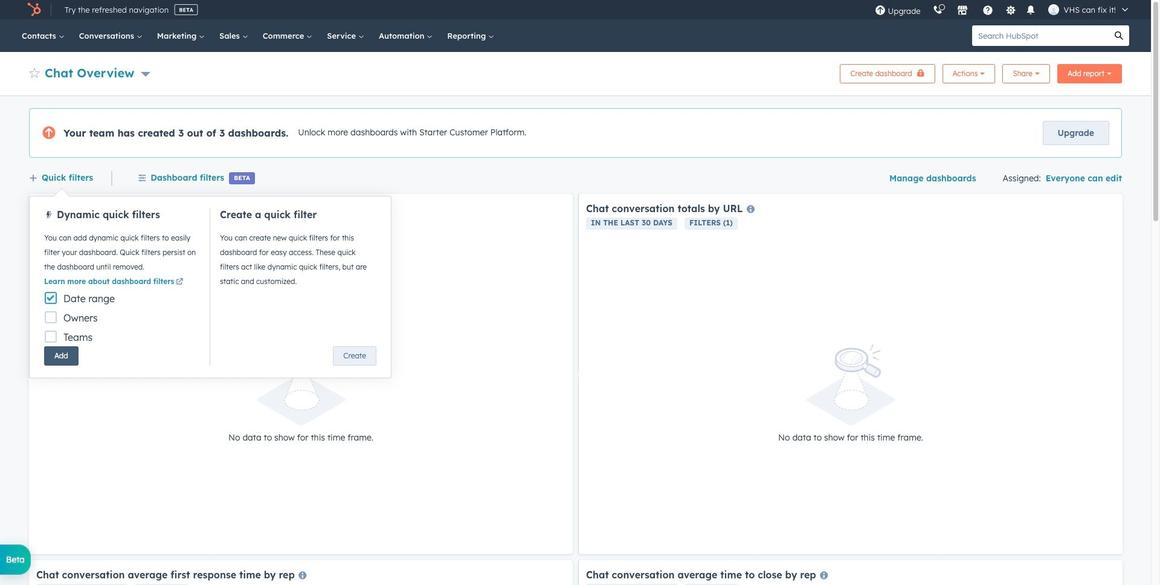 Task type: locate. For each thing, give the bounding box(es) containing it.
Search HubSpot search field
[[973, 25, 1110, 46]]

banner
[[29, 60, 1123, 83]]

chat conversation totals by rep element
[[29, 194, 573, 554]]

jer mill image
[[1049, 4, 1060, 15]]

link opens in a new window image
[[176, 277, 183, 288], [176, 279, 183, 286]]

1 link opens in a new window image from the top
[[176, 277, 183, 288]]

chat conversation average time to close by rep element
[[579, 561, 1123, 585]]

chat conversation average first response time by rep element
[[29, 561, 573, 585]]

menu
[[869, 0, 1137, 19]]

chat conversation totals by url element
[[579, 194, 1123, 554]]



Task type: vqa. For each thing, say whether or not it's contained in the screenshot.
CHAT CONVERSATION AVERAGE TIME TO CLOSE BY REP element
yes



Task type: describe. For each thing, give the bounding box(es) containing it.
2 link opens in a new window image from the top
[[176, 279, 183, 286]]

marketplaces image
[[958, 5, 968, 16]]



